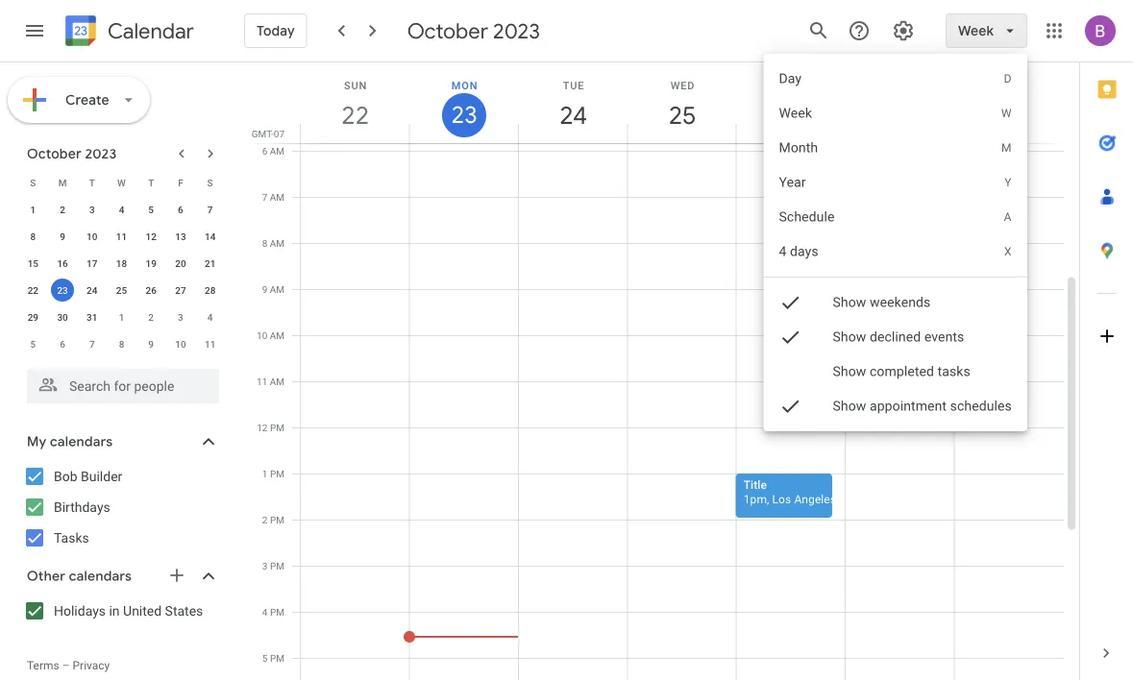 Task type: vqa. For each thing, say whether or not it's contained in the screenshot.
the topmost The 14
no



Task type: describe. For each thing, give the bounding box(es) containing it.
d
[[1004, 72, 1012, 86]]

23, today element
[[51, 279, 74, 302]]

5 pm
[[262, 653, 285, 664]]

show weekends
[[833, 295, 931, 310]]

row containing 5
[[18, 331, 225, 358]]

0 horizontal spatial 8
[[30, 231, 36, 242]]

other calendars
[[27, 568, 132, 585]]

3 for 3 pm
[[262, 560, 268, 572]]

november 5 element
[[21, 333, 45, 356]]

check for show appointment schedules
[[779, 395, 802, 418]]

show for show completed tasks
[[833, 364, 867, 380]]

y
[[1005, 176, 1012, 189]]

10 for the 10 element
[[87, 231, 98, 242]]

november 10 element
[[169, 333, 192, 356]]

26
[[146, 285, 157, 296]]

wed
[[671, 79, 695, 91]]

4 for 4 pm
[[262, 607, 268, 618]]

calendars for other calendars
[[69, 568, 132, 585]]

2 check checkbox item from the top
[[764, 320, 1028, 355]]

week inside popup button
[[958, 22, 994, 39]]

am for 8 am
[[270, 237, 285, 249]]

pm for 3 pm
[[270, 560, 285, 572]]

9 for 9 am
[[262, 284, 267, 295]]

f
[[178, 177, 183, 188]]

24 inside october 2023 grid
[[87, 285, 98, 296]]

november 7 element
[[81, 333, 104, 356]]

today
[[257, 22, 295, 39]]

7 am
[[262, 191, 285, 203]]

completed
[[870, 364, 935, 380]]

25 inside wed 25
[[668, 99, 695, 131]]

november 4 element
[[199, 306, 222, 329]]

month menu item
[[764, 131, 1028, 165]]

menu containing check
[[764, 54, 1028, 444]]

1pm
[[744, 493, 767, 506]]

,
[[767, 493, 769, 506]]

november 9 element
[[140, 333, 163, 356]]

mon
[[452, 79, 478, 91]]

4 up 11 element at left top
[[119, 204, 124, 215]]

6 for november 6 element
[[60, 338, 65, 350]]

1 check checkbox item from the top
[[764, 286, 1028, 320]]

pm for 5 pm
[[270, 653, 285, 664]]

0 vertical spatial 1
[[30, 204, 36, 215]]

0 vertical spatial october
[[407, 17, 488, 44]]

w inside row
[[117, 177, 126, 188]]

am for 7 am
[[270, 191, 285, 203]]

22 link
[[333, 93, 378, 137]]

a
[[1004, 211, 1012, 224]]

5 for 5 pm
[[262, 653, 268, 664]]

31
[[87, 311, 98, 323]]

23 inside mon 23
[[450, 100, 476, 130]]

17 element
[[81, 252, 104, 275]]

1 vertical spatial october
[[27, 145, 82, 162]]

15 element
[[21, 252, 45, 275]]

4 days
[[779, 244, 819, 260]]

show completed tasks checkbox item
[[764, 300, 1028, 444]]

25 inside 25 element
[[116, 285, 127, 296]]

row containing 15
[[18, 250, 225, 277]]

week button
[[946, 8, 1028, 54]]

31 element
[[81, 306, 104, 329]]

0 horizontal spatial 2
[[60, 204, 65, 215]]

w inside 'menu item'
[[1002, 107, 1012, 120]]

20
[[175, 258, 186, 269]]

6 for 6 am
[[262, 145, 267, 157]]

terms
[[27, 659, 59, 673]]

row containing 22
[[18, 277, 225, 304]]

show for show declined events
[[833, 329, 867, 345]]

declined
[[870, 329, 921, 345]]

23 cell
[[48, 277, 77, 304]]

12 pm
[[257, 422, 285, 434]]

events
[[925, 329, 965, 345]]

24 element
[[81, 279, 104, 302]]

privacy link
[[73, 659, 110, 673]]

row containing 8
[[18, 223, 225, 250]]

title
[[744, 478, 767, 492]]

terms – privacy
[[27, 659, 110, 673]]

today button
[[244, 8, 307, 54]]

united
[[123, 603, 162, 619]]

–
[[62, 659, 70, 673]]

show for show appointment schedules
[[833, 398, 867, 414]]

17
[[87, 258, 98, 269]]

30 element
[[51, 306, 74, 329]]

11 for 11 am
[[257, 376, 268, 387]]

10 for november 10 element
[[175, 338, 186, 350]]

mon 23
[[450, 79, 478, 130]]

pm for 12 pm
[[270, 422, 285, 434]]

birthdays
[[54, 499, 110, 515]]

23 link
[[442, 93, 487, 137]]

12 for 12 pm
[[257, 422, 268, 434]]

days
[[790, 244, 819, 260]]

thu
[[780, 79, 804, 91]]

check for show declined events
[[779, 326, 802, 349]]

bob
[[54, 469, 77, 484]]

27
[[175, 285, 186, 296]]

4 for 4 days
[[779, 244, 787, 260]]

22 element
[[21, 279, 45, 302]]

0 vertical spatial october 2023
[[407, 17, 540, 44]]

show completed tasks
[[833, 364, 971, 380]]

calendar heading
[[104, 18, 194, 45]]

10 am
[[257, 330, 285, 341]]

0 vertical spatial 2023
[[493, 17, 540, 44]]

9 am
[[262, 284, 285, 295]]

sun
[[344, 79, 367, 91]]

29
[[28, 311, 38, 323]]

builder
[[81, 469, 122, 484]]

19
[[146, 258, 157, 269]]

november 6 element
[[51, 333, 74, 356]]

5 for november 5 element
[[30, 338, 36, 350]]

year menu item
[[764, 165, 1028, 200]]

gmt-
[[252, 128, 274, 139]]

am for 6 am
[[270, 145, 285, 157]]

in
[[109, 603, 120, 619]]

21
[[205, 258, 216, 269]]

tasks
[[938, 364, 971, 380]]

october 2023 grid
[[18, 169, 225, 358]]

1 s from the left
[[30, 177, 36, 188]]

title 1pm , los angeles
[[744, 478, 836, 506]]

my calendars button
[[4, 427, 238, 458]]

2 pm
[[262, 514, 285, 526]]

16
[[57, 258, 68, 269]]

pm for 2 pm
[[270, 514, 285, 526]]

21 element
[[199, 252, 222, 275]]

0 horizontal spatial october 2023
[[27, 145, 117, 162]]

add other calendars image
[[167, 566, 186, 585]]

states
[[165, 603, 203, 619]]

wed 25
[[668, 79, 695, 131]]

8 for november 8 element
[[119, 338, 124, 350]]

7 for november 7 element at the left of page
[[89, 338, 95, 350]]

7 for 7 am
[[262, 191, 267, 203]]

los
[[772, 493, 791, 506]]

1 for november 1 "element"
[[119, 311, 124, 323]]

28 inside column header
[[995, 99, 1022, 131]]

16 element
[[51, 252, 74, 275]]

12 element
[[140, 225, 163, 248]]

appointment
[[870, 398, 947, 414]]

settings menu image
[[892, 19, 915, 42]]

18 element
[[110, 252, 133, 275]]

24 inside column header
[[558, 99, 586, 131]]

holidays in united states
[[54, 603, 203, 619]]



Task type: locate. For each thing, give the bounding box(es) containing it.
11 element
[[110, 225, 133, 248]]

11 down november 4 element
[[205, 338, 216, 350]]

3 down 27 element
[[178, 311, 183, 323]]

1 horizontal spatial october
[[407, 17, 488, 44]]

1 vertical spatial 12
[[257, 422, 268, 434]]

0 vertical spatial 6
[[262, 145, 267, 157]]

terms link
[[27, 659, 59, 673]]

1 horizontal spatial 2023
[[493, 17, 540, 44]]

9 down november 2 element
[[148, 338, 154, 350]]

6 down gmt-
[[262, 145, 267, 157]]

0 vertical spatial 11
[[116, 231, 127, 242]]

1 horizontal spatial 6
[[178, 204, 183, 215]]

s up 15 element
[[30, 177, 36, 188]]

8 up 15 element
[[30, 231, 36, 242]]

7 up 8 am
[[262, 191, 267, 203]]

28
[[995, 99, 1022, 131], [205, 285, 216, 296]]

1 vertical spatial 24
[[87, 285, 98, 296]]

7 row from the top
[[18, 331, 225, 358]]

0 horizontal spatial 9
[[60, 231, 65, 242]]

5 am from the top
[[270, 330, 285, 341]]

24 down tue
[[558, 99, 586, 131]]

0 vertical spatial 9
[[60, 231, 65, 242]]

0 vertical spatial w
[[1002, 107, 1012, 120]]

1 horizontal spatial 7
[[207, 204, 213, 215]]

24 column header
[[518, 62, 628, 143]]

1 vertical spatial 3
[[178, 311, 183, 323]]

1 up november 8 element
[[119, 311, 124, 323]]

22 column header
[[300, 62, 410, 143]]

7
[[262, 191, 267, 203], [207, 204, 213, 215], [89, 338, 95, 350]]

3 down 2 pm
[[262, 560, 268, 572]]

2 up november 9 "element" at left
[[148, 311, 154, 323]]

2 vertical spatial 3
[[262, 560, 268, 572]]

3 am from the top
[[270, 237, 285, 249]]

2 horizontal spatial 1
[[262, 468, 268, 480]]

4 pm from the top
[[270, 560, 285, 572]]

0 horizontal spatial m
[[58, 177, 67, 188]]

october 2023
[[407, 17, 540, 44], [27, 145, 117, 162]]

am for 11 am
[[270, 376, 285, 387]]

9 inside "element"
[[148, 338, 154, 350]]

4 for november 4 element
[[207, 311, 213, 323]]

28 inside row
[[205, 285, 216, 296]]

2 pm from the top
[[270, 468, 285, 480]]

show left declined
[[833, 329, 867, 345]]

2 s from the left
[[207, 177, 213, 188]]

18
[[116, 258, 127, 269]]

8 am
[[262, 237, 285, 249]]

am for 10 am
[[270, 330, 285, 341]]

20 element
[[169, 252, 192, 275]]

1 am from the top
[[270, 145, 285, 157]]

schedules
[[950, 398, 1012, 414]]

w up 11 element at left top
[[117, 177, 126, 188]]

create button
[[8, 77, 150, 123]]

25 column header
[[627, 62, 737, 143]]

1 horizontal spatial october 2023
[[407, 17, 540, 44]]

1 vertical spatial 25
[[116, 285, 127, 296]]

25 down wed
[[668, 99, 695, 131]]

2 up 16 element
[[60, 204, 65, 215]]

12 down 11 am
[[257, 422, 268, 434]]

0 horizontal spatial 22
[[28, 285, 38, 296]]

2 t from the left
[[148, 177, 154, 188]]

24 down '17'
[[87, 285, 98, 296]]

1 horizontal spatial m
[[1002, 141, 1012, 155]]

pm
[[270, 422, 285, 434], [270, 468, 285, 480], [270, 514, 285, 526], [270, 560, 285, 572], [270, 607, 285, 618], [270, 653, 285, 664]]

day menu item
[[764, 62, 1028, 96]]

row
[[18, 169, 225, 196], [18, 196, 225, 223], [18, 223, 225, 250], [18, 250, 225, 277], [18, 277, 225, 304], [18, 304, 225, 331], [18, 331, 225, 358]]

october up mon
[[407, 17, 488, 44]]

2023 down the create
[[85, 145, 117, 162]]

0 horizontal spatial t
[[89, 177, 95, 188]]

0 horizontal spatial 5
[[30, 338, 36, 350]]

9 inside grid
[[262, 284, 267, 295]]

24
[[558, 99, 586, 131], [87, 285, 98, 296]]

sat
[[999, 79, 1021, 91]]

2 vertical spatial 11
[[257, 376, 268, 387]]

4 days menu item
[[764, 235, 1028, 269]]

1 for 1 pm
[[262, 468, 268, 480]]

t up the 10 element
[[89, 177, 95, 188]]

am up 8 am
[[270, 191, 285, 203]]

1 show from the top
[[833, 295, 867, 310]]

pm up "1 pm"
[[270, 422, 285, 434]]

11
[[116, 231, 127, 242], [205, 338, 216, 350], [257, 376, 268, 387]]

october 2023 down create popup button on the left of the page
[[27, 145, 117, 162]]

row containing 29
[[18, 304, 225, 331]]

0 horizontal spatial 25
[[116, 285, 127, 296]]

5 pm from the top
[[270, 607, 285, 618]]

29 element
[[21, 306, 45, 329]]

week inside 'menu item'
[[779, 105, 812, 121]]

1 horizontal spatial 12
[[257, 422, 268, 434]]

grid containing 22
[[246, 62, 1080, 681]]

show left completed
[[833, 364, 867, 380]]

23 down mon
[[450, 100, 476, 130]]

november 2 element
[[140, 306, 163, 329]]

1 inside "element"
[[119, 311, 124, 323]]

4 pm
[[262, 607, 285, 618]]

14 element
[[199, 225, 222, 248]]

bob builder
[[54, 469, 122, 484]]

week
[[958, 22, 994, 39], [779, 105, 812, 121]]

12 up 19 at the top left
[[146, 231, 157, 242]]

19 element
[[140, 252, 163, 275]]

13 element
[[169, 225, 192, 248]]

1 vertical spatial 2023
[[85, 145, 117, 162]]

m inside row
[[58, 177, 67, 188]]

check for show weekends
[[779, 291, 802, 314]]

0 horizontal spatial 2023
[[85, 145, 117, 162]]

my calendars list
[[4, 461, 238, 554]]

t left f
[[148, 177, 154, 188]]

4 left days
[[779, 244, 787, 260]]

9 up 10 am
[[262, 284, 267, 295]]

1 horizontal spatial t
[[148, 177, 154, 188]]

0 horizontal spatial 3
[[89, 204, 95, 215]]

1 vertical spatial m
[[58, 177, 67, 188]]

2 vertical spatial 6
[[60, 338, 65, 350]]

2 inside grid
[[262, 514, 268, 526]]

0 vertical spatial week
[[958, 22, 994, 39]]

w
[[1002, 107, 1012, 120], [117, 177, 126, 188]]

12
[[146, 231, 157, 242], [257, 422, 268, 434]]

1 check from the top
[[779, 291, 802, 314]]

1 inside grid
[[262, 468, 268, 480]]

22 inside column header
[[340, 99, 368, 131]]

22
[[340, 99, 368, 131], [28, 285, 38, 296]]

11 down 10 am
[[257, 376, 268, 387]]

24 link
[[551, 93, 596, 137]]

11 am
[[257, 376, 285, 387]]

my calendars
[[27, 434, 113, 451]]

pm down 4 pm
[[270, 653, 285, 664]]

0 vertical spatial 23
[[450, 100, 476, 130]]

t
[[89, 177, 95, 188], [148, 177, 154, 188]]

4 up november 11 element
[[207, 311, 213, 323]]

5 row from the top
[[18, 277, 225, 304]]

10 up '17'
[[87, 231, 98, 242]]

9 for november 9 "element" at left
[[148, 338, 154, 350]]

0 vertical spatial 12
[[146, 231, 157, 242]]

column header
[[845, 124, 846, 143]]

1 vertical spatial 7
[[207, 204, 213, 215]]

2 horizontal spatial 11
[[257, 376, 268, 387]]

1 horizontal spatial 25
[[668, 99, 695, 131]]

1 horizontal spatial 2
[[148, 311, 154, 323]]

3 inside "element"
[[178, 311, 183, 323]]

1 horizontal spatial 22
[[340, 99, 368, 131]]

23 column header
[[409, 62, 519, 143]]

0 horizontal spatial 7
[[89, 338, 95, 350]]

28 down 21
[[205, 285, 216, 296]]

2 vertical spatial 1
[[262, 468, 268, 480]]

25 element
[[110, 279, 133, 302]]

4 show from the top
[[833, 398, 867, 414]]

3 pm
[[262, 560, 285, 572]]

year
[[779, 174, 806, 190]]

october 2023 up mon
[[407, 17, 540, 44]]

10 for 10 am
[[257, 330, 268, 341]]

1 horizontal spatial 5
[[148, 204, 154, 215]]

0 vertical spatial 24
[[558, 99, 586, 131]]

2 down "1 pm"
[[262, 514, 268, 526]]

8 inside grid
[[262, 237, 267, 249]]

m for s
[[58, 177, 67, 188]]

0 horizontal spatial 1
[[30, 204, 36, 215]]

grid
[[246, 62, 1080, 681]]

m down 28 link
[[1002, 141, 1012, 155]]

am down 8 am
[[270, 284, 285, 295]]

Search for people text field
[[38, 369, 208, 404]]

2
[[60, 204, 65, 215], [148, 311, 154, 323], [262, 514, 268, 526]]

30
[[57, 311, 68, 323]]

calendar element
[[62, 12, 194, 54]]

check checkbox item down show completed tasks
[[764, 389, 1028, 424]]

tab list
[[1080, 62, 1133, 627]]

2 horizontal spatial 3
[[262, 560, 268, 572]]

s
[[30, 177, 36, 188], [207, 177, 213, 188]]

2 horizontal spatial 5
[[262, 653, 268, 664]]

m for month
[[1002, 141, 1012, 155]]

4 am from the top
[[270, 284, 285, 295]]

other
[[27, 568, 66, 585]]

11 inside grid
[[257, 376, 268, 387]]

month
[[779, 140, 818, 156]]

day
[[779, 71, 802, 87]]

6 pm from the top
[[270, 653, 285, 664]]

schedule menu item
[[764, 200, 1028, 235]]

6 row from the top
[[18, 304, 225, 331]]

calendar
[[108, 18, 194, 45]]

1 horizontal spatial 1
[[119, 311, 124, 323]]

4 inside menu item
[[779, 244, 787, 260]]

2 vertical spatial 5
[[262, 653, 268, 664]]

4 up the 5 pm
[[262, 607, 268, 618]]

2 for 2 pm
[[262, 514, 268, 526]]

november 8 element
[[110, 333, 133, 356]]

tue 24
[[558, 79, 586, 131]]

0 horizontal spatial 12
[[146, 231, 157, 242]]

calendars up in
[[69, 568, 132, 585]]

menu
[[764, 54, 1028, 444]]

1 vertical spatial 1
[[119, 311, 124, 323]]

23 up '30'
[[57, 285, 68, 296]]

25 down 18
[[116, 285, 127, 296]]

5 down 4 pm
[[262, 653, 268, 664]]

pm down 2 pm
[[270, 560, 285, 572]]

0 vertical spatial 7
[[262, 191, 267, 203]]

schedule
[[779, 209, 835, 225]]

23
[[450, 100, 476, 130], [57, 285, 68, 296]]

26 element
[[140, 279, 163, 302]]

23 inside cell
[[57, 285, 68, 296]]

4 row from the top
[[18, 250, 225, 277]]

1 vertical spatial 28
[[205, 285, 216, 296]]

6 inside grid
[[262, 145, 267, 157]]

calendars for my calendars
[[50, 434, 113, 451]]

28 link
[[988, 93, 1032, 137]]

s right f
[[207, 177, 213, 188]]

2 row from the top
[[18, 196, 225, 223]]

3 check from the top
[[779, 395, 802, 418]]

2 check from the top
[[779, 326, 802, 349]]

weekends
[[870, 295, 931, 310]]

m inside menu item
[[1002, 141, 1012, 155]]

0 horizontal spatial week
[[779, 105, 812, 121]]

create
[[65, 91, 109, 109]]

1 pm from the top
[[270, 422, 285, 434]]

27 element
[[169, 279, 192, 302]]

11 for november 11 element
[[205, 338, 216, 350]]

0 vertical spatial 28
[[995, 99, 1022, 131]]

2 vertical spatial 7
[[89, 338, 95, 350]]

w down 'sat'
[[1002, 107, 1012, 120]]

8 down 7 am
[[262, 237, 267, 249]]

pm for 4 pm
[[270, 607, 285, 618]]

thu column header
[[736, 62, 846, 143]]

0 vertical spatial m
[[1002, 141, 1012, 155]]

0 vertical spatial 2
[[60, 204, 65, 215]]

1 vertical spatial 11
[[205, 338, 216, 350]]

1 vertical spatial 6
[[178, 204, 183, 215]]

10 element
[[81, 225, 104, 248]]

12 for 12
[[146, 231, 157, 242]]

am up the 9 am
[[270, 237, 285, 249]]

10 inside grid
[[257, 330, 268, 341]]

3 row from the top
[[18, 223, 225, 250]]

week right settings menu image on the top
[[958, 22, 994, 39]]

8 for 8 am
[[262, 237, 267, 249]]

week down thu
[[779, 105, 812, 121]]

3 pm from the top
[[270, 514, 285, 526]]

show for show weekends
[[833, 295, 867, 310]]

5 inside grid
[[262, 653, 268, 664]]

tue
[[563, 79, 585, 91]]

2 am from the top
[[270, 191, 285, 203]]

1 row from the top
[[18, 169, 225, 196]]

0 horizontal spatial october
[[27, 145, 82, 162]]

show appointment schedules
[[833, 398, 1012, 414]]

2 vertical spatial 9
[[148, 338, 154, 350]]

am for 9 am
[[270, 284, 285, 295]]

1 vertical spatial 22
[[28, 285, 38, 296]]

week menu item
[[764, 96, 1028, 131]]

1 vertical spatial 23
[[57, 285, 68, 296]]

sat 28
[[995, 79, 1022, 131]]

am down 07
[[270, 145, 285, 157]]

2 show from the top
[[833, 329, 867, 345]]

angeles
[[794, 493, 836, 506]]

am up 12 pm
[[270, 376, 285, 387]]

0 vertical spatial 22
[[340, 99, 368, 131]]

2 vertical spatial 2
[[262, 514, 268, 526]]

0 vertical spatial 25
[[668, 99, 695, 131]]

row group containing 1
[[18, 196, 225, 358]]

12 inside grid
[[257, 422, 268, 434]]

november 11 element
[[199, 333, 222, 356]]

28 element
[[199, 279, 222, 302]]

show inside checkbox item
[[833, 364, 867, 380]]

3 show from the top
[[833, 364, 867, 380]]

1 vertical spatial 2
[[148, 311, 154, 323]]

2 horizontal spatial 8
[[262, 237, 267, 249]]

pm up the 5 pm
[[270, 607, 285, 618]]

1 horizontal spatial 28
[[995, 99, 1022, 131]]

2 for november 2 element
[[148, 311, 154, 323]]

my
[[27, 434, 47, 451]]

2 horizontal spatial 7
[[262, 191, 267, 203]]

22 down the 15 on the top
[[28, 285, 38, 296]]

1 horizontal spatial 8
[[119, 338, 124, 350]]

1 horizontal spatial 23
[[450, 100, 476, 130]]

1 t from the left
[[89, 177, 95, 188]]

None search field
[[0, 361, 238, 404]]

1
[[30, 204, 36, 215], [119, 311, 124, 323], [262, 468, 268, 480]]

holidays
[[54, 603, 106, 619]]

check
[[779, 291, 802, 314], [779, 326, 802, 349], [779, 395, 802, 418]]

calendars up the bob builder
[[50, 434, 113, 451]]

3 up the 10 element
[[89, 204, 95, 215]]

0 horizontal spatial 11
[[116, 231, 127, 242]]

5 up 12 element
[[148, 204, 154, 215]]

tasks
[[54, 530, 89, 546]]

check checkbox item
[[764, 286, 1028, 320], [764, 320, 1028, 355], [764, 389, 1028, 424]]

show left weekends
[[833, 295, 867, 310]]

november 1 element
[[110, 306, 133, 329]]

8 down november 1 "element"
[[119, 338, 124, 350]]

1 vertical spatial 9
[[262, 284, 267, 295]]

october down create popup button on the left of the page
[[27, 145, 82, 162]]

28 column header
[[954, 62, 1064, 143]]

25 link
[[660, 93, 705, 137]]

13
[[175, 231, 186, 242]]

11 up 18
[[116, 231, 127, 242]]

m up 16 element
[[58, 177, 67, 188]]

1 horizontal spatial week
[[958, 22, 994, 39]]

6 am from the top
[[270, 376, 285, 387]]

1 vertical spatial week
[[779, 105, 812, 121]]

4 inside grid
[[262, 607, 268, 618]]

10
[[87, 231, 98, 242], [257, 330, 268, 341], [175, 338, 186, 350]]

am down the 9 am
[[270, 330, 285, 341]]

show left appointment on the right
[[833, 398, 867, 414]]

1 vertical spatial calendars
[[69, 568, 132, 585]]

1 horizontal spatial 3
[[178, 311, 183, 323]]

6 am
[[262, 145, 285, 157]]

12 inside row
[[146, 231, 157, 242]]

am
[[270, 145, 285, 157], [270, 191, 285, 203], [270, 237, 285, 249], [270, 284, 285, 295], [270, 330, 285, 341], [270, 376, 285, 387]]

3 for november 3 "element"
[[178, 311, 183, 323]]

28 down 'sat'
[[995, 99, 1022, 131]]

4
[[119, 204, 124, 215], [779, 244, 787, 260], [207, 311, 213, 323], [262, 607, 268, 618]]

row containing 1
[[18, 196, 225, 223]]

2023 up 23 column header
[[493, 17, 540, 44]]

22 down the sun
[[340, 99, 368, 131]]

2 horizontal spatial 9
[[262, 284, 267, 295]]

14
[[205, 231, 216, 242]]

3 inside grid
[[262, 560, 268, 572]]

0 vertical spatial 5
[[148, 204, 154, 215]]

1 horizontal spatial 11
[[205, 338, 216, 350]]

pm down "1 pm"
[[270, 514, 285, 526]]

6 down f
[[178, 204, 183, 215]]

1 vertical spatial october 2023
[[27, 145, 117, 162]]

pm for 1 pm
[[270, 468, 285, 480]]

9 up 16 element
[[60, 231, 65, 242]]

x
[[1005, 245, 1012, 259]]

22 inside row
[[28, 285, 38, 296]]

0 horizontal spatial 6
[[60, 338, 65, 350]]

october
[[407, 17, 488, 44], [27, 145, 82, 162]]

1 vertical spatial check
[[779, 326, 802, 349]]

1 down 12 pm
[[262, 468, 268, 480]]

pm up 2 pm
[[270, 468, 285, 480]]

check checkbox item up declined
[[764, 286, 1028, 320]]

other calendars button
[[4, 561, 238, 592]]

0 vertical spatial calendars
[[50, 434, 113, 451]]

1 up 15 element
[[30, 204, 36, 215]]

sun 22
[[340, 79, 368, 131]]

1 pm
[[262, 468, 285, 480]]

gmt-07
[[252, 128, 285, 139]]

7 down 31 element
[[89, 338, 95, 350]]

9
[[60, 231, 65, 242], [262, 284, 267, 295], [148, 338, 154, 350]]

0 vertical spatial 3
[[89, 204, 95, 215]]

6 down 30 element
[[60, 338, 65, 350]]

6
[[262, 145, 267, 157], [178, 204, 183, 215], [60, 338, 65, 350]]

0 horizontal spatial 24
[[87, 285, 98, 296]]

10 up 11 am
[[257, 330, 268, 341]]

25
[[668, 99, 695, 131], [116, 285, 127, 296]]

1 vertical spatial w
[[117, 177, 126, 188]]

main drawer image
[[23, 19, 46, 42]]

0 horizontal spatial w
[[117, 177, 126, 188]]

15
[[28, 258, 38, 269]]

privacy
[[73, 659, 110, 673]]

11 for 11 element at left top
[[116, 231, 127, 242]]

10 down november 3 "element"
[[175, 338, 186, 350]]

0 vertical spatial check
[[779, 291, 802, 314]]

row group
[[18, 196, 225, 358]]

2 horizontal spatial 6
[[262, 145, 267, 157]]

check checkbox item up show completed tasks
[[764, 320, 1028, 355]]

7 up 14 element
[[207, 204, 213, 215]]

5 down 29 element
[[30, 338, 36, 350]]

2 vertical spatial check
[[779, 395, 802, 418]]

row containing s
[[18, 169, 225, 196]]

show declined events
[[833, 329, 965, 345]]

2 horizontal spatial 10
[[257, 330, 268, 341]]

07
[[274, 128, 285, 139]]

3 check checkbox item from the top
[[764, 389, 1028, 424]]

november 3 element
[[169, 306, 192, 329]]



